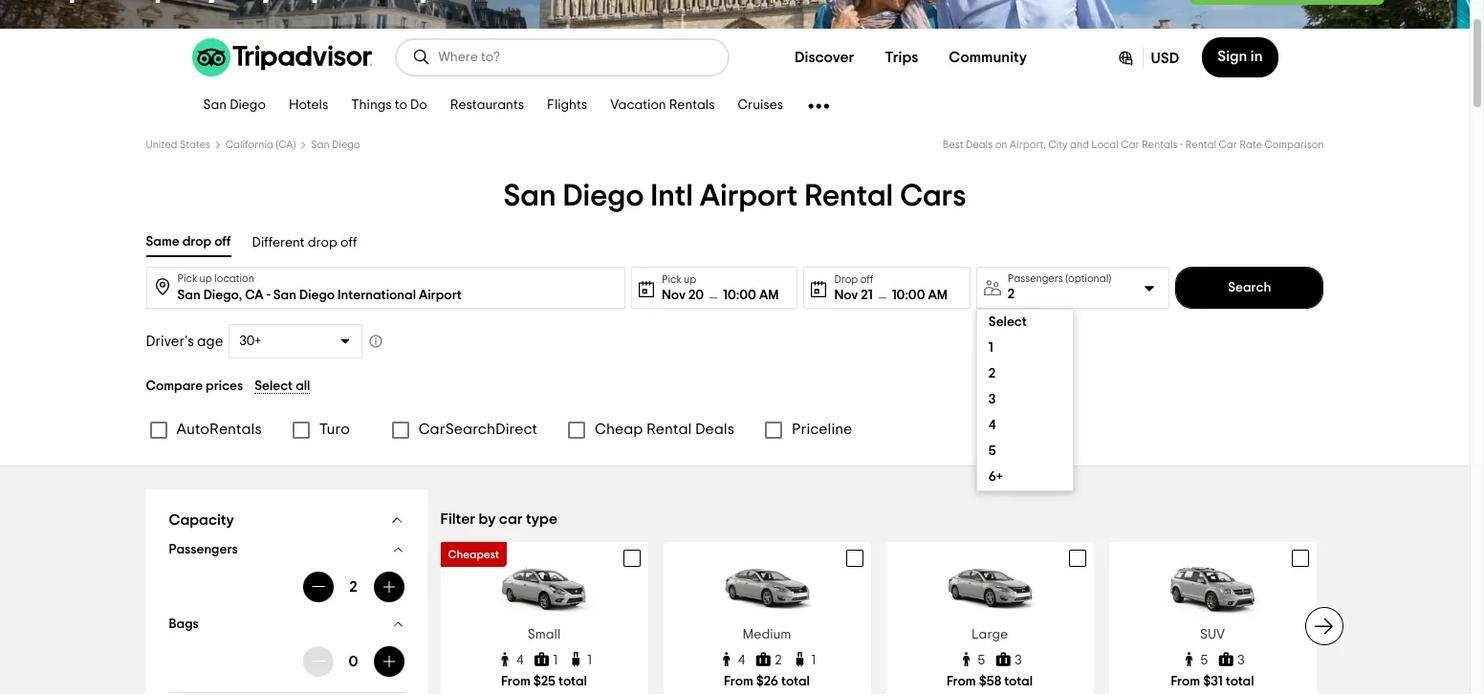 Task type: locate. For each thing, give the bounding box(es) containing it.
medium
[[743, 628, 791, 641]]

4 car type image from the left
[[1165, 557, 1261, 620]]

4 from from the left
[[1171, 675, 1200, 688]]

1 horizontal spatial am
[[928, 288, 948, 302]]

vacation rentals
[[610, 99, 715, 112]]

1 horizontal spatial passengers
[[1008, 274, 1063, 284]]

car type image for large
[[942, 557, 1038, 620]]

age
[[197, 334, 223, 349]]

10:00 for 21
[[892, 288, 925, 302]]

1 total from the left
[[559, 675, 587, 688]]

total right $25
[[559, 675, 587, 688]]

select left all
[[255, 380, 293, 393]]

deals
[[966, 140, 993, 150], [695, 422, 734, 437]]

4 up 6+
[[989, 419, 996, 432]]

1 2 3 4 5 6+
[[989, 341, 1003, 484]]

3 total from the left
[[1004, 675, 1033, 688]]

City or Airport text field
[[177, 268, 617, 306]]

total for from $58 total
[[1004, 675, 1033, 688]]

from for from $31 total
[[1171, 675, 1200, 688]]

by
[[479, 512, 496, 527]]

passengers left (optional)
[[1008, 274, 1063, 284]]

0 vertical spatial select
[[989, 316, 1027, 329]]

from for from $25 total
[[501, 675, 531, 688]]

0 vertical spatial rental
[[1186, 140, 1217, 150]]

capacity
[[169, 513, 234, 528]]

1 horizontal spatial 3
[[1015, 654, 1022, 667]]

3 from from the left
[[947, 675, 976, 688]]

cruises link
[[726, 86, 795, 126]]

0 vertical spatial diego
[[230, 99, 266, 112]]

from $25 total
[[501, 675, 587, 688]]

0 horizontal spatial rental
[[647, 422, 692, 437]]

2 horizontal spatial 5
[[1201, 654, 1208, 667]]

3 up 6+
[[989, 393, 996, 406]]

drop
[[182, 235, 211, 249], [308, 236, 337, 250]]

4 up from $25 total
[[516, 654, 524, 667]]

compare prices
[[146, 380, 243, 393]]

1 vertical spatial passengers
[[169, 543, 238, 557]]

from left $31
[[1171, 675, 1200, 688]]

1 pick from the left
[[177, 274, 197, 284]]

from left $58
[[947, 675, 976, 688]]

off up 21
[[860, 274, 874, 285]]

cheapest
[[448, 549, 499, 560]]

pick up nov 20
[[662, 274, 682, 285]]

up left location
[[200, 274, 212, 284]]

discover button
[[780, 38, 870, 77]]

10:00 am right 20
[[723, 288, 779, 302]]

2 car type image from the left
[[719, 557, 815, 620]]

1 horizontal spatial pick
[[662, 274, 682, 285]]

rentals right vacation
[[669, 99, 715, 112]]

select down passengers (optional) 2
[[989, 316, 1027, 329]]

0 horizontal spatial diego
[[230, 99, 266, 112]]

restaurants link
[[439, 86, 536, 126]]

passengers
[[1008, 274, 1063, 284], [169, 543, 238, 557]]

car type image for medium
[[719, 557, 815, 620]]

san diego down hotels link
[[311, 140, 360, 150]]

things to do link
[[340, 86, 439, 126]]

2 horizontal spatial san
[[503, 181, 556, 211]]

1 horizontal spatial diego
[[332, 140, 360, 150]]

san diego up california
[[203, 99, 266, 112]]

0 horizontal spatial pick
[[177, 274, 197, 284]]

3 car type image from the left
[[942, 557, 1038, 620]]

1 am from the left
[[759, 288, 779, 302]]

1 horizontal spatial 4
[[738, 654, 745, 667]]

passengers inside passengers (optional) 2
[[1008, 274, 1063, 284]]

1 up from the left
[[200, 274, 212, 284]]

0 horizontal spatial drop
[[182, 235, 211, 249]]

nov for nov 21
[[834, 288, 858, 302]]

0 horizontal spatial 10:00 am
[[723, 288, 779, 302]]

1 horizontal spatial nov
[[834, 288, 858, 302]]

san diego
[[203, 99, 266, 112], [311, 140, 360, 150]]

rentals left -
[[1142, 140, 1178, 150]]

am right 20
[[759, 288, 779, 302]]

diego
[[230, 99, 266, 112], [332, 140, 360, 150], [563, 181, 644, 211]]

0 horizontal spatial am
[[759, 288, 779, 302]]

5
[[989, 445, 996, 458], [978, 654, 985, 667], [1201, 654, 1208, 667]]

1 inside 1 2 3 4 5 6+
[[989, 341, 994, 355]]

intl
[[651, 181, 693, 211]]

0 horizontal spatial car
[[1121, 140, 1140, 150]]

$25
[[533, 675, 556, 688]]

restaurants
[[450, 99, 524, 112]]

add passenger image
[[381, 580, 396, 595]]

None search field
[[396, 40, 727, 75]]

1 horizontal spatial off
[[340, 236, 357, 250]]

car type image up medium
[[719, 557, 815, 620]]

5 for large
[[978, 654, 985, 667]]

0 horizontal spatial off
[[214, 235, 231, 249]]

sign
[[1218, 49, 1248, 64]]

diego up california
[[230, 99, 266, 112]]

pick for nov 21
[[662, 274, 682, 285]]

1 vertical spatial rental
[[804, 181, 894, 211]]

car type image
[[496, 557, 592, 620], [719, 557, 815, 620], [942, 557, 1038, 620], [1165, 557, 1261, 620]]

pick down the same drop off
[[177, 274, 197, 284]]

and
[[1070, 140, 1089, 150]]

passengers down capacity
[[169, 543, 238, 557]]

turo
[[319, 422, 350, 437]]

rentals
[[669, 99, 715, 112], [1142, 140, 1178, 150]]

3 for suv
[[1238, 654, 1245, 667]]

10:00 am for nov 20
[[723, 288, 779, 302]]

diego down things at top left
[[332, 140, 360, 150]]

0 horizontal spatial rentals
[[669, 99, 715, 112]]

from $26 total
[[724, 675, 810, 688]]

from left $26
[[724, 675, 753, 688]]

3 up "from $58 total"
[[1015, 654, 1022, 667]]

nov for nov 20
[[662, 288, 686, 302]]

rental
[[1186, 140, 1217, 150], [804, 181, 894, 211], [647, 422, 692, 437]]

1 10:00 from the left
[[723, 288, 756, 302]]

3
[[989, 393, 996, 406], [1015, 654, 1022, 667], [1238, 654, 1245, 667]]

2 horizontal spatial diego
[[563, 181, 644, 211]]

1 vertical spatial select
[[255, 380, 293, 393]]

10:00 am right 21
[[892, 288, 948, 302]]

1 vertical spatial deals
[[695, 422, 734, 437]]

passengers for passengers
[[169, 543, 238, 557]]

2 10:00 am from the left
[[892, 288, 948, 302]]

car right local
[[1121, 140, 1140, 150]]

best deals on airport, city and local car rentals - rental car rate comparison
[[943, 140, 1324, 150]]

0 vertical spatial passengers
[[1008, 274, 1063, 284]]

select
[[989, 316, 1027, 329], [255, 380, 293, 393]]

0 vertical spatial san
[[203, 99, 227, 112]]

1 nov from the left
[[662, 288, 686, 302]]

1 vertical spatial rentals
[[1142, 140, 1178, 150]]

in
[[1251, 49, 1263, 64]]

0 horizontal spatial 4
[[516, 654, 524, 667]]

4 up from $26 total
[[738, 654, 745, 667]]

driver's age
[[146, 334, 223, 349]]

am right 21
[[928, 288, 948, 302]]

1 horizontal spatial deals
[[966, 140, 993, 150]]

21
[[861, 288, 873, 302]]

2 pick from the left
[[662, 274, 682, 285]]

from left $25
[[501, 675, 531, 688]]

10:00 am
[[723, 288, 779, 302], [892, 288, 948, 302]]

1 vertical spatial san diego
[[311, 140, 360, 150]]

1 horizontal spatial up
[[684, 274, 696, 285]]

1 horizontal spatial 10:00
[[892, 288, 925, 302]]

1 horizontal spatial rental
[[804, 181, 894, 211]]

10:00 right 20
[[723, 288, 756, 302]]

car
[[1121, 140, 1140, 150], [1219, 140, 1237, 150]]

location
[[214, 274, 254, 284]]

1 horizontal spatial select
[[989, 316, 1027, 329]]

1 horizontal spatial san
[[311, 140, 330, 150]]

things to do
[[351, 99, 427, 112]]

0 vertical spatial rentals
[[669, 99, 715, 112]]

nov
[[662, 288, 686, 302], [834, 288, 858, 302]]

4 for from $25 total
[[516, 654, 524, 667]]

up up 20
[[684, 274, 696, 285]]

tripadvisor image
[[192, 38, 372, 76]]

rental right -
[[1186, 140, 1217, 150]]

2 nov from the left
[[834, 288, 858, 302]]

3 up from $31 total
[[1238, 654, 1245, 667]]

airport,
[[1010, 140, 1046, 150]]

5 up 6+
[[989, 445, 996, 458]]

off up the "city or airport" text box
[[340, 236, 357, 250]]

0 horizontal spatial 5
[[978, 654, 985, 667]]

total right $58
[[1004, 675, 1033, 688]]

united states link
[[146, 140, 210, 150]]

car type image up small
[[496, 557, 592, 620]]

off
[[214, 235, 231, 249], [340, 236, 357, 250], [860, 274, 874, 285]]

1 from from the left
[[501, 675, 531, 688]]

10:00 right 21
[[892, 288, 925, 302]]

1 horizontal spatial 5
[[989, 445, 996, 458]]

driver's
[[146, 334, 194, 349]]

1 horizontal spatial drop
[[308, 236, 337, 250]]

from
[[501, 675, 531, 688], [724, 675, 753, 688], [947, 675, 976, 688], [1171, 675, 1200, 688]]

do
[[410, 99, 427, 112]]

2 10:00 from the left
[[892, 288, 925, 302]]

community button
[[934, 38, 1043, 77]]

comparison
[[1265, 140, 1324, 150]]

1 vertical spatial san
[[311, 140, 330, 150]]

2 am from the left
[[928, 288, 948, 302]]

2 total from the left
[[781, 675, 810, 688]]

10:00 am for nov 21
[[892, 288, 948, 302]]

2 from from the left
[[724, 675, 753, 688]]

rental up 'drop'
[[804, 181, 894, 211]]

total for from $31 total
[[1226, 675, 1254, 688]]

total right $26
[[781, 675, 810, 688]]

things
[[351, 99, 392, 112]]

sign in link
[[1202, 37, 1278, 77]]

airport
[[700, 181, 798, 211]]

0 horizontal spatial nov
[[662, 288, 686, 302]]

drop right different
[[308, 236, 337, 250]]

2 horizontal spatial 3
[[1238, 654, 1245, 667]]

pick
[[177, 274, 197, 284], [662, 274, 682, 285]]

10:00 for 20
[[723, 288, 756, 302]]

4 total from the left
[[1226, 675, 1254, 688]]

am for 20
[[759, 288, 779, 302]]

0 horizontal spatial passengers
[[169, 543, 238, 557]]

diego left intl
[[563, 181, 644, 211]]

0 horizontal spatial select
[[255, 380, 293, 393]]

subtract bag image
[[310, 654, 326, 669]]

1 10:00 am from the left
[[723, 288, 779, 302]]

1
[[989, 341, 994, 355], [553, 654, 558, 667], [587, 654, 592, 667], [812, 654, 816, 667]]

3 for large
[[1015, 654, 1022, 667]]

0 horizontal spatial 10:00
[[723, 288, 756, 302]]

0 horizontal spatial san diego
[[203, 99, 266, 112]]

car type image up suv
[[1165, 557, 1261, 620]]

am
[[759, 288, 779, 302], [928, 288, 948, 302]]

car type image up large
[[942, 557, 1038, 620]]

2 horizontal spatial 4
[[989, 419, 996, 432]]

san
[[203, 99, 227, 112], [311, 140, 330, 150], [503, 181, 556, 211]]

2 vertical spatial diego
[[563, 181, 644, 211]]

off up pick up location
[[214, 235, 231, 249]]

1 horizontal spatial rentals
[[1142, 140, 1178, 150]]

1 car type image from the left
[[496, 557, 592, 620]]

pick for drop off
[[177, 274, 197, 284]]

filter
[[440, 512, 475, 527]]

0 horizontal spatial 3
[[989, 393, 996, 406]]

rental right cheap
[[647, 422, 692, 437]]

1 vertical spatial diego
[[332, 140, 360, 150]]

5 up from $31 total
[[1201, 654, 1208, 667]]

drop for same
[[182, 235, 211, 249]]

0 horizontal spatial up
[[200, 274, 212, 284]]

5 up "from $58 total"
[[978, 654, 985, 667]]

car
[[499, 512, 523, 527]]

car left rate
[[1219, 140, 1237, 150]]

0
[[349, 654, 358, 669]]

1 horizontal spatial car
[[1219, 140, 1237, 150]]

1 horizontal spatial 10:00 am
[[892, 288, 948, 302]]

total right $31
[[1226, 675, 1254, 688]]

nov down 'drop'
[[834, 288, 858, 302]]

drop right same on the left of page
[[182, 235, 211, 249]]

2 up from the left
[[684, 274, 696, 285]]

nov down pick up
[[662, 288, 686, 302]]

pick up
[[662, 274, 696, 285]]

san diego link
[[311, 140, 360, 150]]

total
[[559, 675, 587, 688], [781, 675, 810, 688], [1004, 675, 1033, 688], [1226, 675, 1254, 688]]

(ca)
[[276, 140, 296, 150]]

up
[[200, 274, 212, 284], [684, 274, 696, 285]]



Task type: vqa. For each thing, say whether or not it's contained in the screenshot.
just
no



Task type: describe. For each thing, give the bounding box(es) containing it.
different
[[252, 236, 305, 250]]

pick up location
[[177, 274, 254, 284]]

drop for different
[[308, 236, 337, 250]]

20
[[689, 288, 704, 302]]

nov 21
[[834, 288, 873, 302]]

-
[[1180, 140, 1183, 150]]

small
[[528, 628, 561, 641]]

usd button
[[1100, 37, 1195, 77]]

30+
[[239, 335, 261, 348]]

advertisement region
[[0, 0, 1470, 29]]

hotels link
[[277, 86, 340, 126]]

large
[[972, 628, 1008, 641]]

subtract passenger image
[[310, 580, 326, 595]]

next image
[[1313, 615, 1336, 638]]

best
[[943, 140, 964, 150]]

to
[[395, 99, 407, 112]]

same
[[146, 235, 180, 249]]

priceline
[[792, 422, 852, 437]]

rate
[[1240, 140, 1263, 150]]

2 vertical spatial rental
[[647, 422, 692, 437]]

from for from $26 total
[[724, 675, 753, 688]]

total for from $25 total
[[559, 675, 587, 688]]

carsearchdirect
[[419, 422, 538, 437]]

vacation rentals link
[[599, 86, 726, 126]]

0 horizontal spatial san
[[203, 99, 227, 112]]

hotels
[[289, 99, 328, 112]]

united states
[[146, 140, 210, 150]]

local
[[1092, 140, 1119, 150]]

off for different drop off
[[340, 236, 357, 250]]

from for from $58 total
[[947, 675, 976, 688]]

sign in
[[1218, 49, 1263, 64]]

from $31 total
[[1171, 675, 1254, 688]]

drop off
[[834, 274, 874, 285]]

select for select
[[989, 316, 1027, 329]]

passengers for passengers (optional) 2
[[1008, 274, 1063, 284]]

$26
[[756, 675, 779, 688]]

same drop off
[[146, 235, 231, 249]]

prices
[[206, 380, 243, 393]]

select for select all
[[255, 380, 293, 393]]

autorentals
[[176, 422, 262, 437]]

california (ca)
[[226, 140, 296, 150]]

search button
[[1176, 267, 1324, 309]]

trips button
[[870, 38, 934, 77]]

2 horizontal spatial rental
[[1186, 140, 1217, 150]]

0 vertical spatial san diego
[[203, 99, 266, 112]]

nov 20
[[662, 288, 704, 302]]

city
[[1049, 140, 1068, 150]]

suv
[[1200, 628, 1225, 641]]

trips
[[885, 50, 918, 65]]

type
[[526, 512, 558, 527]]

cars
[[900, 181, 966, 211]]

flights link
[[536, 86, 599, 126]]

cheap rental deals
[[595, 422, 734, 437]]

0 vertical spatial deals
[[966, 140, 993, 150]]

san diego intl airport rental cars
[[503, 181, 966, 211]]

up for drop off
[[200, 274, 212, 284]]

drop
[[834, 274, 858, 285]]

add bag image
[[381, 654, 396, 669]]

5 inside 1 2 3 4 5 6+
[[989, 445, 996, 458]]

total for from $26 total
[[781, 675, 810, 688]]

2 car from the left
[[1219, 140, 1237, 150]]

flights
[[547, 99, 587, 112]]

discover
[[795, 50, 854, 65]]

(optional)
[[1066, 274, 1111, 284]]

search image
[[412, 48, 431, 67]]

car type image for suv
[[1165, 557, 1261, 620]]

united
[[146, 140, 177, 150]]

search
[[1228, 281, 1271, 295]]

car type image for small
[[496, 557, 592, 620]]

vacation
[[610, 99, 666, 112]]

different drop off
[[252, 236, 357, 250]]

4 inside 1 2 3 4 5 6+
[[989, 419, 996, 432]]

california
[[226, 140, 274, 150]]

passengers (optional) 2
[[1008, 274, 1111, 301]]

$31
[[1203, 675, 1223, 688]]

up for nov 21
[[684, 274, 696, 285]]

all
[[296, 380, 310, 393]]

2 horizontal spatial off
[[860, 274, 874, 285]]

cheap
[[595, 422, 643, 437]]

am for 21
[[928, 288, 948, 302]]

3 inside 1 2 3 4 5 6+
[[989, 393, 996, 406]]

usd
[[1151, 51, 1180, 66]]

states
[[180, 140, 210, 150]]

Search search field
[[439, 49, 712, 66]]

5 for suv
[[1201, 654, 1208, 667]]

compare
[[146, 380, 203, 393]]

1 car from the left
[[1121, 140, 1140, 150]]

on
[[995, 140, 1008, 150]]

2 inside 1 2 3 4 5 6+
[[989, 367, 996, 381]]

2 vertical spatial san
[[503, 181, 556, 211]]

california (ca) link
[[226, 140, 296, 150]]

cruises
[[738, 99, 783, 112]]

filter by car type
[[440, 512, 558, 527]]

2 inside passengers (optional) 2
[[1008, 288, 1015, 301]]

$58
[[979, 675, 1002, 688]]

4 for from $26 total
[[738, 654, 745, 667]]

off for same drop off
[[214, 235, 231, 249]]

1 horizontal spatial san diego
[[311, 140, 360, 150]]

bags
[[169, 618, 199, 631]]

0 horizontal spatial deals
[[695, 422, 734, 437]]

6+
[[989, 471, 1003, 484]]



